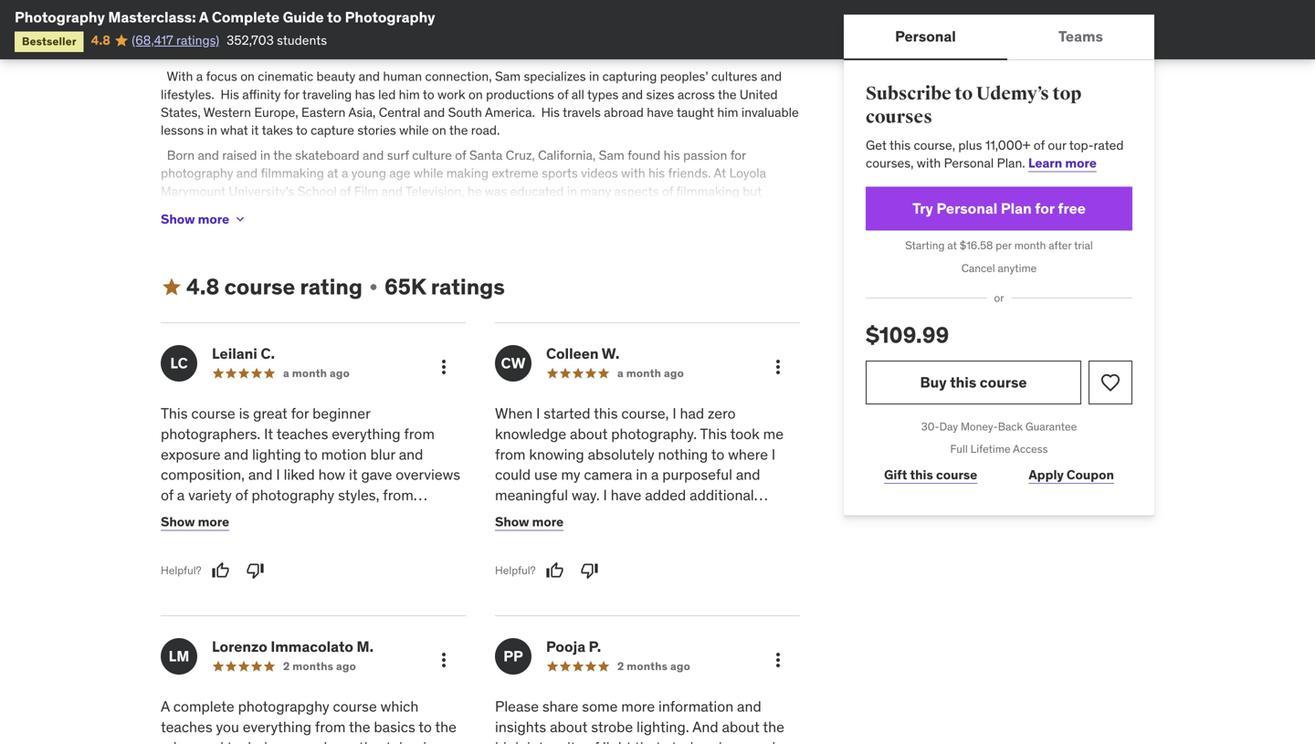 Task type: vqa. For each thing, say whether or not it's contained in the screenshot.
Pro
no



Task type: locate. For each thing, give the bounding box(es) containing it.
ago for c.
[[330, 366, 350, 381]]

1 horizontal spatial month
[[627, 366, 662, 381]]

i right way.
[[604, 486, 608, 505]]

back
[[998, 420, 1023, 434]]

course down full
[[937, 467, 978, 483]]

this inside 'button'
[[950, 373, 977, 392]]

1 horizontal spatial with
[[917, 155, 941, 171]]

mark review by leilani c. as unhelpful image
[[246, 562, 265, 580]]

0 horizontal spatial a month ago
[[283, 366, 350, 381]]

time up the 'taking'
[[641, 201, 667, 217]]

1 horizontal spatial his
[[541, 104, 560, 121]]

at
[[714, 165, 727, 182]]

about inside when i started this course, i had zero knowledge about photography.  this took me from knowing absolutely nothing to where i could use my camera in a purposeful and meaningful way.  i have added additional courses to learn photo editing since getting good shots in 1/2 to 3/4 of the story.  i have enrolled in other courses from this instructor group but this one has been the most valuable
[[570, 425, 608, 444]]

month up 'beginner'
[[292, 366, 327, 381]]

1 vertical spatial this
[[700, 425, 727, 444]]

ago down immacolato at the bottom left of page
[[336, 660, 356, 674]]

a left young
[[342, 165, 348, 182]]

mark review by leilani c. as helpful image
[[212, 562, 230, 580]]

0 horizontal spatial xsmall image
[[278, 30, 292, 48]]

photography up marymount on the left of the page
[[161, 165, 233, 182]]

but inside "with a focus on cinematic beauty and human connection, sam specializes in capturing peoples' cultures and lifestyles.  his affinity for traveling has led him to work on productions of all types and sizes across the united states, western europe, eastern asia, central and south america.  his travels abroad have taught him invaluable lessons in what it takes to capture stories while on the road. born and raised in the skateboard and surf culture of santa cruz, california, sam found his passion for photography and filmmaking at a young age while making extreme sports videos with his friends. at loyola marymount university's school of film and television, he was educated in many aspects of filmmaking but focused on cinematography, directing, and documentary film.  it was also during this time that he expanded his photography skills, working in the darkroom, printing 35mm film for the first time and taking photos for school's newspaper at various school events."
[[743, 183, 762, 199]]

from inside a complete photograpghy course which teaches you everything from the basics to the advanced techniques and creative tehcnique
[[315, 718, 346, 737]]

california,
[[538, 147, 596, 164]]

tab list
[[844, 15, 1155, 60]]

800,409 students
[[307, 5, 412, 22]]

took
[[731, 425, 760, 444]]

helpful? for cw
[[495, 564, 536, 578]]

more for show more button related to lc
[[198, 514, 230, 531]]

his down 'found'
[[649, 165, 665, 182]]

months down immacolato at the bottom left of page
[[293, 660, 334, 674]]

a up added
[[651, 466, 659, 484]]

shots inside it teaches everything from exposure and lighting to motion blur and composition, and i liked how it gave overviews of a variety of photography styles, from portraits or landscapes, to product shots and event photography.
[[389, 507, 425, 525]]

valuable
[[742, 568, 796, 587]]

and down photographers.
[[224, 445, 249, 464]]

xsmall image
[[278, 30, 292, 48], [366, 280, 381, 295]]

0 horizontal spatial filmmaking
[[261, 165, 324, 182]]

have down sizes
[[647, 104, 674, 121]]

have up photo
[[611, 486, 642, 505]]

2 down lorenzo immacolato m.
[[283, 660, 290, 674]]

photography down liked
[[252, 486, 335, 505]]

ago for w.
[[664, 366, 684, 381]]

0 horizontal spatial months
[[293, 660, 334, 674]]

day
[[940, 420, 959, 434]]

lm
[[169, 647, 189, 666]]

1 2 from the left
[[283, 660, 290, 674]]

while down central
[[399, 122, 429, 138]]

4.8 right medium icon
[[186, 273, 220, 301]]

1 photography from the left
[[15, 8, 105, 26]]

to up purposeful
[[712, 445, 725, 464]]

wishlist image
[[1100, 372, 1122, 394]]

0 vertical spatial his
[[221, 86, 239, 103]]

0 horizontal spatial with
[[622, 165, 646, 182]]

photography. up mark review by leilani c. as unhelpful image
[[201, 527, 286, 546]]

0 horizontal spatial courses
[[495, 507, 547, 525]]

1 horizontal spatial photography.
[[611, 425, 697, 444]]

at left $16.58
[[948, 238, 958, 253]]

photography up bestseller
[[15, 8, 105, 26]]

photography. inside it teaches everything from exposure and lighting to motion blur and composition, and i liked how it gave overviews of a variety of photography styles, from portraits or landscapes, to product shots and event photography.
[[201, 527, 286, 546]]

with a focus on cinematic beauty and human connection, sam specializes in capturing peoples' cultures and lifestyles.  his affinity for traveling has led him to work on productions of all types and sizes across the united states, western europe, eastern asia, central and south america.  his travels abroad have taught him invaluable lessons in what it takes to capture stories while on the road. born and raised in the skateboard and surf culture of santa cruz, california, sam found his passion for photography and filmmaking at a young age while making extreme sports videos with his friends. at loyola marymount university's school of film and television, he was educated in many aspects of filmmaking but focused on cinematography, directing, and documentary film.  it was also during this time that he expanded his photography skills, working in the darkroom, printing 35mm film for the first time and taking photos for school's newspaper at various school events.
[[161, 68, 799, 253]]

xsmall image
[[278, 5, 292, 23], [233, 212, 248, 227]]

0 vertical spatial courses
[[866, 106, 933, 129]]

more for show more button under marymount on the left of the page
[[198, 211, 230, 227]]

0 horizontal spatial xsmall image
[[233, 212, 248, 227]]

1 vertical spatial teaches
[[161, 718, 213, 737]]

2 2 months ago from the left
[[618, 660, 691, 674]]

1 vertical spatial his
[[649, 165, 665, 182]]

0 horizontal spatial photography
[[15, 8, 105, 26]]

1 horizontal spatial him
[[718, 104, 739, 121]]

ago for p.
[[671, 660, 691, 674]]

of left our
[[1034, 137, 1045, 153]]

0 horizontal spatial course,
[[622, 404, 669, 423]]

in right the 'raised' at the left of page
[[260, 147, 271, 164]]

1 2 months ago from the left
[[283, 660, 356, 674]]

1 horizontal spatial this
[[700, 425, 727, 444]]

free
[[1058, 199, 1086, 218]]

on
[[240, 68, 255, 85], [469, 86, 483, 103], [432, 122, 447, 138], [210, 201, 224, 217]]

working
[[271, 219, 317, 235]]

was down educated
[[526, 201, 549, 217]]

1 vertical spatial 4.8
[[186, 273, 220, 301]]

courses inside the subscribe to udemy's top courses
[[866, 106, 933, 129]]

for right film
[[528, 219, 544, 235]]

0 horizontal spatial 2
[[283, 660, 290, 674]]

has inside "with a focus on cinematic beauty and human connection, sam specializes in capturing peoples' cultures and lifestyles.  his affinity for traveling has led him to work on productions of all types and sizes across the united states, western europe, eastern asia, central and south america.  his travels abroad have taught him invaluable lessons in what it takes to capture stories while on the road. born and raised in the skateboard and surf culture of santa cruz, california, sam found his passion for photography and filmmaking at a young age while making extreme sports videos with his friends. at loyola marymount university's school of film and television, he was educated in many aspects of filmmaking but focused on cinematography, directing, and documentary film.  it was also during this time that he expanded his photography skills, working in the darkroom, printing 35mm film for the first time and taking photos for school's newspaper at various school events."
[[355, 86, 375, 103]]

course, inside get this course, plus 11,000+ of our top-rated courses, with personal plan.
[[914, 137, 956, 153]]

0 vertical spatial shots
[[389, 507, 425, 525]]

composition,
[[161, 466, 245, 484]]

additional actions for review by lorenzo immacolato m. image
[[433, 650, 455, 672]]

good
[[495, 527, 529, 546]]

month up anytime
[[1015, 238, 1047, 253]]

with inside get this course, plus 11,000+ of our top-rated courses, with personal plan.
[[917, 155, 941, 171]]

specializes
[[524, 68, 586, 85]]

course inside 'button'
[[980, 373, 1028, 392]]

more down meaningful
[[532, 514, 564, 531]]

1 horizontal spatial months
[[627, 660, 668, 674]]

that up the 'taking'
[[670, 201, 693, 217]]

0 horizontal spatial time
[[594, 219, 619, 235]]

mark review by colleen w. as unhelpful image
[[581, 562, 599, 580]]

1 horizontal spatial teaches
[[277, 425, 328, 444]]

personal inside get this course, plus 11,000+ of our top-rated courses, with personal plan.
[[945, 155, 994, 171]]

2 a month ago from the left
[[618, 366, 684, 381]]

0 vertical spatial a
[[199, 8, 209, 26]]

courses down subscribe
[[866, 106, 933, 129]]

0 vertical spatial but
[[743, 183, 762, 199]]

2 months from the left
[[627, 660, 668, 674]]

2 2 from the left
[[618, 660, 624, 674]]

about down started
[[570, 425, 608, 444]]

skills,
[[236, 219, 268, 235]]

the down editing
[[670, 527, 692, 546]]

tab list containing personal
[[844, 15, 1155, 60]]

0 horizontal spatial photography.
[[201, 527, 286, 546]]

lorenzo
[[212, 638, 268, 657]]

his up western
[[221, 86, 239, 103]]

0 horizontal spatial sam
[[495, 68, 521, 85]]

0 vertical spatial xsmall image
[[278, 5, 292, 23]]

0 horizontal spatial everything
[[243, 718, 312, 737]]

and left "creative"
[[303, 739, 327, 745]]

0 horizontal spatial him
[[399, 86, 420, 103]]

teaches inside a complete photograpghy course which teaches you everything from the basics to the advanced techniques and creative tehcnique
[[161, 718, 213, 737]]

the
[[718, 86, 737, 103], [449, 122, 468, 138], [273, 147, 292, 164], [333, 219, 352, 235], [546, 219, 565, 235], [670, 527, 692, 546], [680, 568, 702, 587], [349, 718, 371, 737], [435, 718, 457, 737], [763, 718, 785, 737]]

1 horizontal spatial a
[[199, 8, 209, 26]]

for down 'cinematic'
[[284, 86, 300, 103]]

additional actions for review by leilani c. image
[[433, 356, 455, 378]]

0 horizontal spatial that
[[635, 739, 661, 745]]

a up ratings)
[[199, 8, 209, 26]]

w.
[[602, 344, 620, 363]]

1 horizontal spatial or
[[995, 291, 1005, 305]]

1 helpful? from the left
[[161, 564, 202, 578]]

gift this course
[[885, 467, 978, 483]]

a
[[199, 8, 209, 26], [161, 698, 170, 716]]

1 horizontal spatial filmmaking
[[677, 183, 740, 199]]

medium image
[[161, 277, 183, 298]]

0 horizontal spatial but
[[537, 568, 559, 587]]

during
[[578, 201, 615, 217]]

cruz,
[[506, 147, 535, 164]]

and down the where
[[736, 466, 761, 484]]

2 horizontal spatial have
[[742, 527, 772, 546]]

2 months ago
[[283, 660, 356, 674], [618, 660, 691, 674]]

teaches
[[277, 425, 328, 444], [161, 718, 213, 737]]

cinematic
[[258, 68, 314, 85]]

more
[[1066, 155, 1097, 171], [198, 211, 230, 227], [198, 514, 230, 531], [532, 514, 564, 531], [622, 698, 655, 716]]

0 horizontal spatial he
[[468, 183, 482, 199]]

exposure
[[161, 445, 221, 464]]

xsmall image up 352,703 students
[[278, 5, 292, 23]]

it up styles,
[[349, 466, 358, 484]]

month inside starting at $16.58 per month after trial cancel anytime
[[1015, 238, 1047, 253]]

the right been
[[680, 568, 702, 587]]

1 horizontal spatial everything
[[332, 425, 401, 444]]

course up "creative"
[[333, 698, 377, 716]]

rated
[[1094, 137, 1124, 153]]

2 horizontal spatial courses
[[866, 106, 933, 129]]

personal up subscribe
[[896, 27, 957, 46]]

1 horizontal spatial photography
[[345, 8, 435, 26]]

photography up courses
[[345, 8, 435, 26]]

photography
[[15, 8, 105, 26], [345, 8, 435, 26]]

0 vertical spatial teaches
[[277, 425, 328, 444]]

all
[[572, 86, 585, 103]]

2 helpful? from the left
[[495, 564, 536, 578]]

months for more
[[627, 660, 668, 674]]

this down aspects
[[618, 201, 639, 217]]

0 vertical spatial have
[[647, 104, 674, 121]]

found
[[628, 147, 661, 164]]

of inside get this course, plus 11,000+ of our top-rated courses, with personal plan.
[[1034, 137, 1045, 153]]

0 vertical spatial everything
[[332, 425, 401, 444]]

1 vertical spatial photography.
[[201, 527, 286, 546]]

month for leilani c.
[[292, 366, 327, 381]]

peoples'
[[660, 68, 709, 85]]

1 months from the left
[[293, 660, 334, 674]]

television,
[[406, 183, 465, 199]]

show for lc
[[161, 514, 195, 531]]

0 horizontal spatial a
[[161, 698, 170, 716]]

i down lighting on the left bottom
[[276, 466, 280, 484]]

educated
[[510, 183, 564, 199]]

strobe down the and
[[665, 739, 707, 745]]

led
[[378, 86, 396, 103]]

but inside when i started this course, i had zero knowledge about photography.  this took me from knowing absolutely nothing to where i could use my camera in a purposeful and meaningful way.  i have added additional courses to learn photo editing since getting good shots in 1/2 to 3/4 of the story.  i have enrolled in other courses from this instructor group but this one has been the most valuable
[[537, 568, 559, 587]]

about
[[570, 425, 608, 444], [550, 718, 588, 737], [722, 718, 760, 737]]

this inside get this course, plus 11,000+ of our top-rated courses, with personal plan.
[[890, 137, 911, 153]]

how
[[319, 466, 346, 484]]

his left travels
[[541, 104, 560, 121]]

0 vertical spatial photography.
[[611, 425, 697, 444]]

course up photographers.
[[191, 404, 235, 423]]

1 vertical spatial a
[[161, 698, 170, 716]]

1 horizontal spatial but
[[743, 183, 762, 199]]

course,
[[914, 137, 956, 153], [622, 404, 669, 423]]

1 vertical spatial time
[[594, 219, 619, 235]]

central
[[379, 104, 421, 121]]

this inside "with a focus on cinematic beauty and human connection, sam specializes in capturing peoples' cultures and lifestyles.  his affinity for traveling has led him to work on productions of all types and sizes across the united states, western europe, eastern asia, central and south america.  his travels abroad have taught him invaluable lessons in what it takes to capture stories while on the road. born and raised in the skateboard and surf culture of santa cruz, california, sam found his passion for photography and filmmaking at a young age while making extreme sports videos with his friends. at loyola marymount university's school of film and television, he was educated in many aspects of filmmaking but focused on cinematography, directing, and documentary film.  it was also during this time that he expanded his photography skills, working in the darkroom, printing 35mm film for the first time and taking photos for school's newspaper at various school events."
[[618, 201, 639, 217]]

the inside the "please share some more information and insights about strobe lighting. and about the high intensity of light that strobe gives, a"
[[763, 718, 785, 737]]

1 a month ago from the left
[[283, 366, 350, 381]]

2 photography from the left
[[345, 8, 435, 26]]

of inside the "please share some more information and insights about strobe lighting. and about the high intensity of light that strobe gives, a"
[[587, 739, 599, 745]]

1 horizontal spatial at
[[327, 165, 339, 182]]

ago up had
[[664, 366, 684, 381]]

1 vertical spatial have
[[611, 486, 642, 505]]

in up types
[[589, 68, 600, 85]]

and inside when i started this course, i had zero knowledge about photography.  this took me from knowing absolutely nothing to where i could use my camera in a purposeful and meaningful way.  i have added additional courses to learn photo editing since getting good shots in 1/2 to 3/4 of the story.  i have enrolled in other courses from this instructor group but this one has been the most valuable
[[736, 466, 761, 484]]

this down "other" at the bottom of page
[[562, 568, 586, 587]]

2 months ago down immacolato at the bottom left of page
[[283, 660, 356, 674]]

south
[[448, 104, 482, 121]]

photography. inside when i started this course, i had zero knowledge about photography.  this took me from knowing absolutely nothing to where i could use my camera in a purposeful and meaningful way.  i have added additional courses to learn photo editing since getting good shots in 1/2 to 3/4 of the story.  i have enrolled in other courses from this instructor group but this one has been the most valuable
[[611, 425, 697, 444]]

more inside the "please share some more information and insights about strobe lighting. and about the high intensity of light that strobe gives, a"
[[622, 698, 655, 716]]

sam up videos
[[599, 147, 625, 164]]

0 horizontal spatial 4.8
[[91, 32, 110, 48]]

eastern
[[302, 104, 346, 121]]

i left had
[[673, 404, 677, 423]]

meaningful
[[495, 486, 568, 505]]

0 vertical spatial xsmall image
[[278, 30, 292, 48]]

in left what
[[207, 122, 217, 138]]

course inside this course is great for beginner photographers.
[[191, 404, 235, 423]]

352,703
[[227, 32, 274, 48]]

1 vertical spatial that
[[635, 739, 661, 745]]

1 vertical spatial has
[[618, 568, 641, 587]]

show more for lc
[[161, 514, 230, 531]]

strobe
[[591, 718, 633, 737], [665, 739, 707, 745]]

absolutely
[[588, 445, 655, 464]]

the up "creative"
[[349, 718, 371, 737]]

a inside a complete photograpghy course which teaches you everything from the basics to the advanced techniques and creative tehcnique
[[161, 698, 170, 716]]

try personal plan for free link
[[866, 187, 1133, 231]]

affinity
[[242, 86, 281, 103]]

0 horizontal spatial strobe
[[591, 718, 633, 737]]

but down loyola
[[743, 183, 762, 199]]

xsmall image down guide
[[278, 30, 292, 48]]

0 horizontal spatial month
[[292, 366, 327, 381]]

2 months ago for course
[[283, 660, 356, 674]]

try
[[913, 199, 934, 218]]

xsmall image up the various
[[233, 212, 248, 227]]

1 vertical spatial xsmall image
[[366, 280, 381, 295]]

personal down plus
[[945, 155, 994, 171]]

a inside it teaches everything from exposure and lighting to motion blur and composition, and i liked how it gave overviews of a variety of photography styles, from portraits or landscapes, to product shots and event photography.
[[177, 486, 185, 505]]

had
[[680, 404, 705, 423]]

on up south
[[469, 86, 483, 103]]

the up events.
[[333, 219, 352, 235]]

show more down meaningful
[[495, 514, 564, 531]]

1 horizontal spatial was
[[526, 201, 549, 217]]

m.
[[357, 638, 374, 657]]

0 vertical spatial time
[[641, 201, 667, 217]]

1 horizontal spatial a month ago
[[618, 366, 684, 381]]

23 courses
[[307, 31, 372, 47]]

2 months ago up the "please share some more information and insights about strobe lighting. and about the high intensity of light that strobe gives, a"
[[618, 660, 691, 674]]

united
[[740, 86, 778, 103]]

additional actions for review by pooja p. image
[[768, 650, 789, 672]]

with up aspects
[[622, 165, 646, 182]]

1 vertical spatial was
[[526, 201, 549, 217]]

course down the various
[[224, 273, 295, 301]]

0 vertical spatial this
[[161, 404, 188, 423]]

2 vertical spatial courses
[[605, 548, 656, 566]]

month for colleen w.
[[627, 366, 662, 381]]

event
[[161, 527, 197, 546]]

he up photos
[[696, 201, 710, 217]]

buy this course button
[[866, 361, 1082, 405]]

0 horizontal spatial was
[[485, 183, 507, 199]]

photography inside it teaches everything from exposure and lighting to motion blur and composition, and i liked how it gave overviews of a variety of photography styles, from portraits or landscapes, to product shots and event photography.
[[252, 486, 335, 505]]

a up portraits
[[177, 486, 185, 505]]

1 horizontal spatial helpful?
[[495, 564, 536, 578]]

surf
[[387, 147, 409, 164]]

course, inside when i started this course, i had zero knowledge about photography.  this took me from knowing absolutely nothing to where i could use my camera in a purposeful and meaningful way.  i have added additional courses to learn photo editing since getting good shots in 1/2 to 3/4 of the story.  i have enrolled in other courses from this instructor group but this one has been the most valuable
[[622, 404, 669, 423]]

complete
[[212, 8, 280, 26]]

for inside this course is great for beginner photographers.
[[291, 404, 309, 423]]

additional actions for review by colleen w. image
[[768, 356, 789, 378]]

europe,
[[254, 104, 298, 121]]

1 horizontal spatial xsmall image
[[366, 280, 381, 295]]

everything up blur
[[332, 425, 401, 444]]

personal button
[[844, 15, 1008, 58]]

for right great
[[291, 404, 309, 423]]

4.8 for 4.8
[[91, 32, 110, 48]]

please share some more information and insights about strobe lighting. and about the high intensity of light that strobe gives, a
[[495, 698, 797, 745]]

(68,417 ratings)
[[132, 32, 219, 48]]

has right one
[[618, 568, 641, 587]]

everything inside it teaches everything from exposure and lighting to motion blur and composition, and i liked how it gave overviews of a variety of photography styles, from portraits or landscapes, to product shots and event photography.
[[332, 425, 401, 444]]

0 horizontal spatial shots
[[389, 507, 425, 525]]

1 vertical spatial his
[[541, 104, 560, 121]]

0 vertical spatial has
[[355, 86, 375, 103]]

teams
[[1059, 27, 1104, 46]]

gift this course link
[[866, 457, 996, 494]]

from
[[404, 425, 435, 444], [495, 445, 526, 464], [383, 486, 414, 505], [660, 548, 690, 566], [315, 718, 346, 737]]

focused
[[161, 201, 207, 217]]

he down making
[[468, 183, 482, 199]]

1 horizontal spatial 2 months ago
[[618, 660, 691, 674]]

this right buy
[[950, 373, 977, 392]]

light
[[603, 739, 632, 745]]

course inside a complete photograpghy course which teaches you everything from the basics to the advanced techniques and creative tehcnique
[[333, 698, 377, 716]]

1 vertical spatial it
[[349, 466, 358, 484]]

11,000+
[[986, 137, 1031, 153]]

1 horizontal spatial have
[[647, 104, 674, 121]]

personal
[[896, 27, 957, 46], [945, 155, 994, 171], [937, 199, 998, 218]]

videos
[[581, 165, 618, 182]]

0 vertical spatial it
[[251, 122, 259, 138]]

0 horizontal spatial or
[[220, 507, 233, 525]]

0 horizontal spatial it
[[251, 122, 259, 138]]

gift
[[885, 467, 908, 483]]

but down enrolled
[[537, 568, 559, 587]]

and
[[359, 68, 380, 85], [761, 68, 782, 85], [622, 86, 643, 103], [424, 104, 445, 121], [198, 147, 219, 164], [363, 147, 384, 164], [236, 165, 258, 182], [382, 183, 403, 199], [382, 201, 403, 217], [622, 219, 644, 235], [224, 445, 249, 464], [399, 445, 423, 464], [248, 466, 273, 484], [736, 466, 761, 484], [428, 507, 453, 525], [737, 698, 762, 716], [303, 739, 327, 745]]

cultures
[[712, 68, 758, 85]]

shots down 'overviews'
[[389, 507, 425, 525]]

expanded
[[713, 201, 770, 217]]

more for cw's show more button
[[532, 514, 564, 531]]

of right 3/4
[[654, 527, 667, 546]]

and inside a complete photograpghy course which teaches you everything from the basics to the advanced techniques and creative tehcnique
[[303, 739, 327, 745]]

1 vertical spatial courses
[[495, 507, 547, 525]]

0 horizontal spatial have
[[611, 486, 642, 505]]

of up portraits
[[161, 486, 174, 505]]

1 vertical spatial everything
[[243, 718, 312, 737]]

1 horizontal spatial that
[[670, 201, 693, 217]]

everything inside a complete photograpghy course which teaches you everything from the basics to the advanced techniques and creative tehcnique
[[243, 718, 312, 737]]

was
[[485, 183, 507, 199], [526, 201, 549, 217]]

1 vertical spatial but
[[537, 568, 559, 587]]

p.
[[589, 638, 602, 657]]

techniques
[[227, 739, 299, 745]]

1 vertical spatial xsmall image
[[233, 212, 248, 227]]

1 horizontal spatial course,
[[914, 137, 956, 153]]

0 vertical spatial him
[[399, 86, 420, 103]]

traveling
[[302, 86, 352, 103]]

with right courses,
[[917, 155, 941, 171]]

filmmaking up school
[[261, 165, 324, 182]]

1 vertical spatial course,
[[622, 404, 669, 423]]

4.8 right bestseller
[[91, 32, 110, 48]]

was up film.
[[485, 183, 507, 199]]

him down the human
[[399, 86, 420, 103]]

a up great
[[283, 366, 290, 381]]

2 horizontal spatial month
[[1015, 238, 1047, 253]]

1 vertical spatial photography
[[161, 219, 233, 235]]

3/4
[[628, 527, 651, 546]]

coupon
[[1067, 467, 1115, 483]]

cancel
[[962, 261, 996, 275]]

and up led
[[359, 68, 380, 85]]



Task type: describe. For each thing, give the bounding box(es) containing it.
use
[[535, 466, 558, 484]]

show more button for cw
[[495, 504, 564, 541]]

basics
[[374, 718, 416, 737]]

students
[[277, 32, 327, 48]]

i up knowledge
[[537, 404, 540, 423]]

2 vertical spatial have
[[742, 527, 772, 546]]

in left "other" at the bottom of page
[[552, 548, 564, 566]]

of right variety
[[235, 486, 248, 505]]

knowing
[[529, 445, 585, 464]]

to inside the subscribe to udemy's top courses
[[955, 83, 973, 105]]

0 vertical spatial was
[[485, 183, 507, 199]]

me
[[764, 425, 784, 444]]

it inside it teaches everything from exposure and lighting to motion blur and composition, and i liked how it gave overviews of a variety of photography styles, from portraits or landscapes, to product shots and event photography.
[[349, 466, 358, 484]]

0 vertical spatial his
[[664, 147, 681, 164]]

personal inside button
[[896, 27, 957, 46]]

raised
[[222, 147, 257, 164]]

lessons
[[161, 122, 204, 138]]

product
[[334, 507, 385, 525]]

plan
[[1001, 199, 1032, 218]]

getting
[[731, 507, 779, 525]]

bestseller
[[22, 34, 77, 48]]

overviews
[[396, 466, 461, 484]]

0 vertical spatial filmmaking
[[261, 165, 324, 182]]

from down gave in the left of the page
[[383, 486, 414, 505]]

a month ago for leilani c.
[[283, 366, 350, 381]]

i right story.
[[734, 527, 738, 546]]

sizes
[[646, 86, 675, 103]]

portraits
[[161, 507, 217, 525]]

0 vertical spatial he
[[468, 183, 482, 199]]

get
[[866, 137, 887, 153]]

story.
[[695, 527, 731, 546]]

to inside a complete photograpghy course which teaches you everything from the basics to the advanced techniques and creative tehcnique
[[419, 718, 432, 737]]

0 vertical spatial or
[[995, 291, 1005, 305]]

film
[[504, 219, 525, 235]]

and left the 'taking'
[[622, 219, 644, 235]]

types
[[588, 86, 619, 103]]

1 vertical spatial while
[[414, 165, 444, 182]]

the right basics
[[435, 718, 457, 737]]

where
[[728, 445, 768, 464]]

4.8 for 4.8 course rating
[[186, 273, 220, 301]]

this inside when i started this course, i had zero knowledge about photography.  this took me from knowing absolutely nothing to where i could use my camera in a purposeful and meaningful way.  i have added additional courses to learn photo editing since getting good shots in 1/2 to 3/4 of the story.  i have enrolled in other courses from this instructor group but this one has been the most valuable
[[700, 425, 727, 444]]

that inside "with a focus on cinematic beauty and human connection, sam specializes in capturing peoples' cultures and lifestyles.  his affinity for traveling has led him to work on productions of all types and sizes across the united states, western europe, eastern asia, central and south america.  his travels abroad have taught him invaluable lessons in what it takes to capture stories while on the road. born and raised in the skateboard and surf culture of santa cruz, california, sam found his passion for photography and filmmaking at a young age while making extreme sports videos with his friends. at loyola marymount university's school of film and television, he was educated in many aspects of filmmaking but focused on cinematography, directing, and documentary film.  it was also during this time that he expanded his photography skills, working in the darkroom, printing 35mm film for the first time and taking photos for school's newspaper at various school events."
[[670, 201, 693, 217]]

capturing
[[603, 68, 657, 85]]

of up making
[[455, 147, 466, 164]]

to left learn
[[550, 507, 563, 525]]

2 for immacolato
[[283, 660, 290, 674]]

photography masterclass: a complete guide to photography
[[15, 8, 435, 26]]

immacolato
[[271, 638, 354, 657]]

a month ago for colleen w.
[[618, 366, 684, 381]]

loyola
[[730, 165, 767, 182]]

sam shimizu-jones image
[[161, 0, 263, 53]]

1 horizontal spatial courses
[[605, 548, 656, 566]]

udemy's
[[977, 83, 1050, 105]]

of up directing,
[[340, 183, 351, 199]]

0 vertical spatial photography
[[161, 165, 233, 182]]

mark review by colleen w. as helpful image
[[546, 562, 564, 580]]

and down 'overviews'
[[428, 507, 453, 525]]

cw
[[501, 354, 526, 373]]

2 months ago for more
[[618, 660, 691, 674]]

2 for p.
[[618, 660, 624, 674]]

the down south
[[449, 122, 468, 138]]

of inside when i started this course, i had zero knowledge about photography.  this took me from knowing absolutely nothing to where i could use my camera in a purposeful and meaningful way.  i have added additional courses to learn photo editing since getting good shots in 1/2 to 3/4 of the story.  i have enrolled in other courses from this instructor group but this one has been the most valuable
[[654, 527, 667, 546]]

this right started
[[594, 404, 618, 423]]

helpful? for lc
[[161, 564, 202, 578]]

0 horizontal spatial his
[[221, 86, 239, 103]]

on up culture
[[432, 122, 447, 138]]

added
[[645, 486, 686, 505]]

1 vertical spatial strobe
[[665, 739, 707, 745]]

lighting.
[[637, 718, 690, 737]]

learn
[[1029, 155, 1063, 171]]

30-day money-back guarantee full lifetime access
[[922, 420, 1078, 457]]

travels
[[563, 104, 601, 121]]

a right "with"
[[196, 68, 203, 85]]

photo
[[603, 507, 641, 525]]

access
[[1014, 442, 1048, 457]]

and up darkroom,
[[382, 201, 403, 217]]

1 horizontal spatial sam
[[599, 147, 625, 164]]

capture
[[311, 122, 355, 138]]

more down top-
[[1066, 155, 1097, 171]]

university's
[[229, 183, 295, 199]]

born
[[167, 147, 195, 164]]

have inside "with a focus on cinematic beauty and human connection, sam specializes in capturing peoples' cultures and lifestyles.  his affinity for traveling has led him to work on productions of all types and sizes across the united states, western europe, eastern asia, central and south america.  his travels abroad have taught him invaluable lessons in what it takes to capture stories while on the road. born and raised in the skateboard and surf culture of santa cruz, california, sam found his passion for photography and filmmaking at a young age while making extreme sports videos with his friends. at loyola marymount university's school of film and television, he was educated in many aspects of filmmaking but focused on cinematography, directing, and documentary film.  it was also during this time that he expanded his photography skills, working in the darkroom, printing 35mm film for the first time and taking photos for school's newspaper at various school events."
[[647, 104, 674, 121]]

age
[[390, 165, 411, 182]]

or inside it teaches everything from exposure and lighting to motion blur and composition, and i liked how it gave overviews of a variety of photography styles, from portraits or landscapes, to product shots and event photography.
[[220, 507, 233, 525]]

show more for cw
[[495, 514, 564, 531]]

from up could
[[495, 445, 526, 464]]

i inside it teaches everything from exposure and lighting to motion blur and composition, and i liked how it gave overviews of a variety of photography styles, from portraits or landscapes, to product shots and event photography.
[[276, 466, 280, 484]]

intensity
[[527, 739, 583, 745]]

show for cw
[[495, 514, 530, 531]]

darkroom,
[[355, 219, 413, 235]]

subscribe to udemy's top courses
[[866, 83, 1082, 129]]

teaches inside it teaches everything from exposure and lighting to motion blur and composition, and i liked how it gave overviews of a variety of photography styles, from portraits or landscapes, to product shots and event photography.
[[277, 425, 328, 444]]

top
[[1053, 83, 1082, 105]]

many
[[581, 183, 611, 199]]

about up gives,
[[722, 718, 760, 737]]

and down capturing
[[622, 86, 643, 103]]

from up 'overviews'
[[404, 425, 435, 444]]

1 horizontal spatial time
[[641, 201, 667, 217]]

nothing
[[658, 445, 708, 464]]

beginner
[[313, 404, 370, 423]]

of down friends.
[[662, 183, 674, 199]]

about up intensity
[[550, 718, 588, 737]]

this inside this course is great for beginner photographers.
[[161, 404, 188, 423]]

cinematography,
[[227, 201, 322, 217]]

and down age
[[382, 183, 403, 199]]

to right the 1/2
[[611, 527, 624, 546]]

leilani
[[212, 344, 258, 363]]

and up united
[[761, 68, 782, 85]]

students
[[361, 5, 412, 22]]

landscapes,
[[237, 507, 314, 525]]

the down cultures
[[718, 86, 737, 103]]

for left 'free'
[[1036, 199, 1055, 218]]

information
[[659, 698, 734, 716]]

try personal plan for free
[[913, 199, 1086, 218]]

shots inside when i started this course, i had zero knowledge about photography.  this took me from knowing absolutely nothing to where i could use my camera in a purposeful and meaningful way.  i have added additional courses to learn photo editing since getting good shots in 1/2 to 3/4 of the story.  i have enrolled in other courses from this instructor group but this one has been the most valuable
[[532, 527, 568, 546]]

colleen w.
[[546, 344, 620, 363]]

the down takes
[[273, 147, 292, 164]]

for down expanded
[[728, 219, 744, 235]]

young
[[352, 165, 386, 182]]

taught
[[677, 104, 715, 121]]

learn
[[567, 507, 599, 525]]

you
[[216, 718, 239, 737]]

the down also
[[546, 219, 565, 235]]

1 vertical spatial him
[[718, 104, 739, 121]]

started
[[544, 404, 591, 423]]

this right gift
[[911, 467, 934, 483]]

since
[[693, 507, 728, 525]]

to right takes
[[296, 122, 308, 138]]

been
[[644, 568, 677, 587]]

on up affinity
[[240, 68, 255, 85]]

and right born
[[198, 147, 219, 164]]

in down absolutely at the left bottom of the page
[[636, 466, 648, 484]]

in up events.
[[320, 219, 330, 235]]

various
[[241, 237, 282, 253]]

it
[[264, 425, 273, 444]]

2 vertical spatial personal
[[937, 199, 998, 218]]

guide
[[283, 8, 324, 26]]

and
[[693, 718, 719, 737]]

2 vertical spatial his
[[773, 201, 789, 217]]

per
[[996, 238, 1012, 253]]

and inside the "please share some more information and insights about strobe lighting. and about the high intensity of light that strobe gives, a"
[[737, 698, 762, 716]]

to up "23 courses"
[[327, 8, 342, 26]]

connection,
[[425, 68, 492, 85]]

when i started this course, i had zero knowledge about photography.  this took me from knowing absolutely nothing to where i could use my camera in a purposeful and meaningful way.  i have added additional courses to learn photo editing since getting good shots in 1/2 to 3/4 of the story.  i have enrolled in other courses from this instructor group but this one has been the most valuable
[[495, 404, 796, 587]]

newspaper
[[161, 237, 223, 253]]

months for course
[[293, 660, 334, 674]]

states,
[[161, 104, 201, 121]]

and up young
[[363, 147, 384, 164]]

show more button for lc
[[161, 504, 230, 541]]

and down the work at the left of the page
[[424, 104, 445, 121]]

rating
[[300, 273, 363, 301]]

of left all
[[558, 86, 569, 103]]

in left the 1/2
[[571, 527, 583, 546]]

to left the work at the left of the page
[[423, 86, 435, 103]]

learn more
[[1029, 155, 1097, 171]]

1 vertical spatial he
[[696, 201, 710, 217]]

ago for immacolato
[[336, 660, 356, 674]]

a down w.
[[618, 366, 624, 381]]

this down story.
[[694, 548, 718, 566]]

buy
[[921, 373, 947, 392]]

65k
[[385, 273, 426, 301]]

c.
[[261, 344, 275, 363]]

a complete photograpghy course which teaches you everything from the basics to the advanced techniques and creative tehcnique
[[161, 698, 464, 745]]

film.
[[485, 201, 509, 217]]

a inside when i started this course, i had zero knowledge about photography.  this took me from knowing absolutely nothing to where i could use my camera in a purposeful and meaningful way.  i have added additional courses to learn photo editing since getting good shots in 1/2 to 3/4 of the story.  i have enrolled in other courses from this instructor group but this one has been the most valuable
[[651, 466, 659, 484]]

blur
[[371, 445, 396, 464]]

and down the 'raised' at the left of page
[[236, 165, 258, 182]]

with
[[167, 68, 193, 85]]

leilani c.
[[212, 344, 275, 363]]

full
[[951, 442, 968, 457]]

ratings
[[431, 273, 505, 301]]

0 vertical spatial while
[[399, 122, 429, 138]]

in up also
[[567, 183, 578, 199]]

0 horizontal spatial at
[[226, 237, 238, 253]]

show up newspaper
[[161, 211, 195, 227]]

1 horizontal spatial xsmall image
[[278, 5, 292, 23]]

anytime
[[998, 261, 1037, 275]]

show more button down marymount on the left of the page
[[161, 201, 248, 238]]

with inside "with a focus on cinematic beauty and human connection, sam specializes in capturing peoples' cultures and lifestyles.  his affinity for traveling has led him to work on productions of all types and sizes across the united states, western europe, eastern asia, central and south america.  his travels abroad have taught him invaluable lessons in what it takes to capture stories while on the road. born and raised in the skateboard and surf culture of santa cruz, california, sam found his passion for photography and filmmaking at a young age while making extreme sports videos with his friends. at loyola marymount university's school of film and television, he was educated in many aspects of filmmaking but focused on cinematography, directing, and documentary film.  it was also during this time that he expanded his photography skills, working in the darkroom, printing 35mm film for the first time and taking photos for school's newspaper at various school events."
[[622, 165, 646, 182]]

from up been
[[660, 548, 690, 566]]

has inside when i started this course, i had zero knowledge about photography.  this took me from knowing absolutely nothing to where i could use my camera in a purposeful and meaningful way.  i have added additional courses to learn photo editing since getting good shots in 1/2 to 3/4 of the story.  i have enrolled in other courses from this instructor group but this one has been the most valuable
[[618, 568, 641, 587]]

show more inside button
[[161, 211, 230, 227]]

lc
[[170, 354, 188, 373]]

and down lighting on the left bottom
[[248, 466, 273, 484]]

to left product
[[317, 507, 331, 525]]

buy this course
[[921, 373, 1028, 392]]

at inside starting at $16.58 per month after trial cancel anytime
[[948, 238, 958, 253]]

to up liked
[[305, 445, 318, 464]]

complete
[[173, 698, 235, 716]]

enrolled
[[495, 548, 548, 566]]

creative
[[331, 739, 383, 745]]

that inside the "please share some more information and insights about strobe lighting. and about the high intensity of light that strobe gives, a"
[[635, 739, 661, 745]]

starting at $16.58 per month after trial cancel anytime
[[906, 238, 1094, 275]]

for up loyola
[[731, 147, 746, 164]]

stories
[[358, 122, 396, 138]]

it inside "with a focus on cinematic beauty and human connection, sam specializes in capturing peoples' cultures and lifestyles.  his affinity for traveling has led him to work on productions of all types and sizes across the united states, western europe, eastern asia, central and south america.  his travels abroad have taught him invaluable lessons in what it takes to capture stories while on the road. born and raised in the skateboard and surf culture of santa cruz, california, sam found his passion for photography and filmmaking at a young age while making extreme sports videos with his friends. at loyola marymount university's school of film and television, he was educated in many aspects of filmmaking but focused on cinematography, directing, and documentary film.  it was also during this time that he expanded his photography skills, working in the darkroom, printing 35mm film for the first time and taking photos for school's newspaper at various school events."
[[251, 122, 259, 138]]

events.
[[325, 237, 366, 253]]

and up 'overviews'
[[399, 445, 423, 464]]

beauty
[[317, 68, 356, 85]]

on down marymount on the left of the page
[[210, 201, 224, 217]]

i down me
[[772, 445, 776, 464]]



